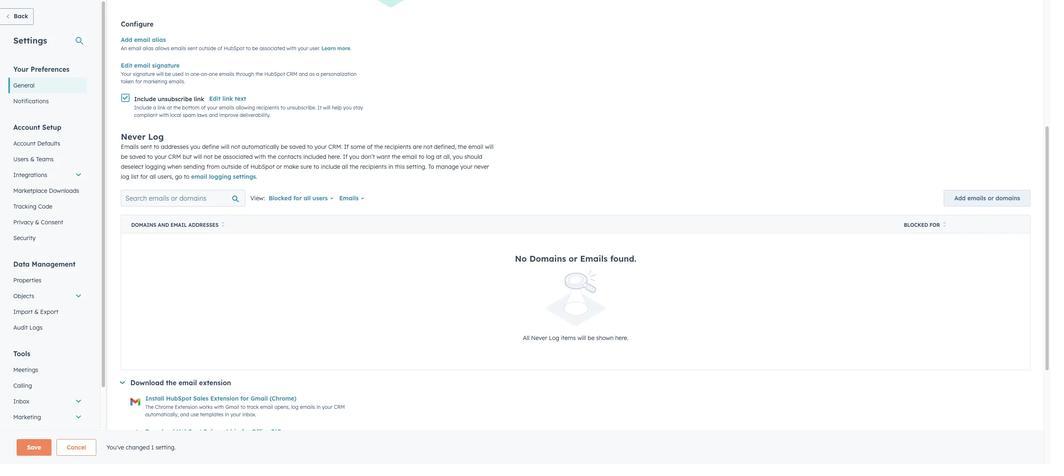 Task type: locate. For each thing, give the bounding box(es) containing it.
2 templates from the top
[[200, 445, 224, 452]]

recipients up the deliverability.
[[256, 105, 279, 111]]

. right learn
[[350, 45, 351, 51]]

and right the 1
[[180, 445, 189, 452]]

& for teams
[[30, 156, 34, 163]]

1 vertical spatial saved
[[129, 153, 146, 161]]

shown
[[596, 335, 614, 342]]

0 vertical spatial sent
[[188, 45, 197, 51]]

1 vertical spatial setting.
[[156, 444, 176, 452]]

log up addresses
[[148, 132, 164, 142]]

the right the 'through'
[[255, 71, 263, 77]]

save button
[[17, 440, 51, 456]]

automatically, inside download hubspot sales add-in for office 365 the office 365 add-in works with outlook to track email opens, log emails in your crm automatically, and use templates in your inbox.
[[145, 445, 179, 452]]

365 up the you've changed 1 setting.
[[171, 438, 179, 444]]

of up 'laws'
[[201, 105, 206, 111]]

download up install
[[130, 379, 164, 388]]

email up marketing
[[134, 62, 150, 69]]

track right outlook
[[250, 438, 262, 444]]

crm inside emails sent to addresses you define will not automatically be saved to your crm. if some of the recipients are not defined, the email will be saved to your crm but will not be associated with the contacts included here. if you don't want the email to log at all, you should deselect logging when sending from outside of hubspot or make sure to include all the recipients in this setting. to manage your never log list for all users, go to
[[168, 153, 181, 161]]

1 vertical spatial associated
[[223, 153, 253, 161]]

templates inside install hubspot sales extension for gmail (chrome) the chrome extension works with gmail to track email opens, log emails in your crm automatically, and use templates in your inbox.
[[200, 412, 224, 418]]

emails for emails sent to addresses you define will not automatically be saved to your crm. if some of the recipients are not defined, the email will be saved to your crm but will not be associated with the contacts included here. if you don't want the email to log at all, you should deselect logging when sending from outside of hubspot or make sure to include all the recipients in this setting. to manage your never log list for all users, go to
[[121, 143, 139, 151]]

1 vertical spatial blocked
[[904, 222, 928, 229]]

logging inside emails sent to addresses you define will not automatically be saved to your crm. if some of the recipients are not defined, the email will be saved to your crm but will not be associated with the contacts included here. if you don't want the email to log at all, you should deselect logging when sending from outside of hubspot or make sure to include all the recipients in this setting. to manage your never log list for all users, go to
[[145, 163, 166, 171]]

the up the this
[[392, 153, 401, 161]]

edit email signature your signature will be used in one-on-one emails through the hubspot crm and as a personalization token for marketing emails.
[[121, 62, 357, 85]]

inbox. up download hubspot sales add-in for office 365 the office 365 add-in works with outlook to track email opens, log emails in your crm automatically, and use templates in your inbox.
[[242, 412, 256, 418]]

1 vertical spatial all
[[150, 173, 156, 181]]

link left text
[[222, 95, 233, 103]]

0 horizontal spatial logging
[[145, 163, 166, 171]]

1 vertical spatial use
[[191, 445, 199, 452]]

text
[[235, 95, 246, 103]]

0 horizontal spatial not
[[204, 153, 213, 161]]

notifications link
[[8, 93, 87, 109]]

never log
[[121, 132, 164, 142]]

automatically
[[242, 143, 279, 151]]

0 vertical spatial account
[[13, 123, 40, 132]]

1 vertical spatial automatically,
[[145, 445, 179, 452]]

install hubspot sales extension for gmail (chrome) button
[[145, 394, 297, 404]]

2 horizontal spatial all
[[342, 163, 348, 171]]

not left automatically
[[231, 143, 240, 151]]

the up want at the top left of page
[[374, 143, 383, 151]]

tools element
[[8, 350, 87, 465]]

& for consent
[[35, 219, 39, 226]]

& right users
[[30, 156, 34, 163]]

domains left the 'email'
[[131, 222, 156, 229]]

2 vertical spatial or
[[569, 254, 578, 264]]

account for account setup
[[13, 123, 40, 132]]

or inside button
[[988, 195, 994, 202]]

templates inside download hubspot sales add-in for office 365 the office 365 add-in works with outlook to track email opens, log emails in your crm automatically, and use templates in your inbox.
[[200, 445, 224, 452]]

crm inside install hubspot sales extension for gmail (chrome) the chrome extension works with gmail to track email opens, log emails in your crm automatically, and use templates in your inbox.
[[334, 405, 345, 411]]

0 vertical spatial download
[[130, 379, 164, 388]]

users & teams
[[13, 156, 54, 163]]

marketplace
[[13, 187, 47, 195]]

management
[[32, 260, 75, 269]]

outside inside emails sent to addresses you define will not automatically be saved to your crm. if some of the recipients are not defined, the email will be saved to your crm but will not be associated with the contacts included here. if you don't want the email to log at all, you should deselect logging when sending from outside of hubspot or make sure to include all the recipients in this setting. to manage your never log list for all users, go to
[[221, 163, 242, 171]]

account up users
[[13, 140, 36, 147]]

1 horizontal spatial .
[[350, 45, 351, 51]]

chrome
[[155, 405, 173, 411]]

for left users
[[293, 195, 302, 202]]

1 vertical spatial add
[[955, 195, 966, 202]]

2 press to sort. element from the left
[[943, 222, 946, 229]]

back
[[14, 12, 28, 20]]

will up marketing
[[156, 71, 164, 77]]

setting. inside emails sent to addresses you define will not automatically be saved to your crm. if some of the recipients are not defined, the email will be saved to your crm but will not be associated with the contacts included here. if you don't want the email to log at all, you should deselect logging when sending from outside of hubspot or make sure to include all the recipients in this setting. to manage your never log list for all users, go to
[[406, 163, 427, 171]]

for left press to sort. image
[[930, 222, 940, 229]]

add for add emails or domains
[[955, 195, 966, 202]]

templates up download hubspot sales add-in for office 365 button
[[200, 412, 224, 418]]

contacts
[[278, 153, 302, 161]]

hubspot inside edit email signature your signature will be used in one-on-one emails through the hubspot crm and as a personalization token for marketing emails.
[[264, 71, 285, 77]]

2 automatically, from the top
[[145, 445, 179, 452]]

sales for extension
[[193, 396, 209, 403]]

here. right shown
[[615, 335, 629, 342]]

outside up email logging settings .
[[221, 163, 242, 171]]

one
[[209, 71, 218, 77]]

never
[[121, 132, 146, 142], [531, 335, 547, 342]]

your inside edit email signature your signature will be used in one-on-one emails through the hubspot crm and as a personalization token for marketing emails.
[[121, 71, 131, 77]]

use up download hubspot sales add-in for office 365 button
[[191, 412, 199, 418]]

0 vertical spatial works
[[199, 405, 213, 411]]

add emails or domains button
[[944, 190, 1031, 207]]

emails inside edit link text include a link at the bottom of your emails allowing recipients to unsubscribe. it will help you stay compliant with local spam laws and improve deliverability.
[[219, 105, 234, 111]]

this
[[395, 163, 405, 171]]

0 horizontal spatial blocked
[[269, 195, 292, 202]]

1 vertical spatial add-
[[181, 438, 192, 444]]

in inside emails sent to addresses you define will not automatically be saved to your crm. if some of the recipients are not defined, the email will be saved to your crm but will not be associated with the contacts included here. if you don't want the email to log at all, you should deselect logging when sending from outside of hubspot or make sure to include all the recipients in this setting. to manage your never log list for all users, go to
[[388, 163, 393, 171]]

you inside edit link text include a link at the bottom of your emails allowing recipients to unsubscribe. it will help you stay compliant with local spam laws and improve deliverability.
[[343, 105, 352, 111]]

1 vertical spatial sales
[[204, 429, 219, 436]]

& inside users & teams link
[[30, 156, 34, 163]]

press to sort. element right blocked for
[[943, 222, 946, 229]]

if left don't
[[343, 153, 348, 161]]

when
[[167, 163, 182, 171]]

2 include from the top
[[134, 105, 152, 111]]

sent down never log
[[140, 143, 152, 151]]

1 the from the top
[[145, 405, 154, 411]]

of up one
[[218, 45, 222, 51]]

domains and email addresses button
[[121, 215, 894, 234]]

0 vertical spatial signature
[[152, 62, 180, 69]]

1 include from the top
[[134, 96, 156, 103]]

emails down never log
[[121, 143, 139, 151]]

downloads
[[49, 187, 79, 195]]

1 vertical spatial office
[[155, 438, 170, 444]]

through
[[236, 71, 254, 77]]

caret image
[[120, 382, 125, 385]]

the inside install hubspot sales extension for gmail (chrome) the chrome extension works with gmail to track email opens, log emails in your crm automatically, and use templates in your inbox.
[[145, 405, 154, 411]]

0 horizontal spatial edit
[[121, 62, 132, 69]]

the up the 1
[[145, 438, 154, 444]]

works
[[199, 405, 213, 411], [197, 438, 211, 444]]

1 vertical spatial edit
[[209, 95, 221, 103]]

of inside edit link text include a link at the bottom of your emails allowing recipients to unsubscribe. it will help you stay compliant with local spam laws and improve deliverability.
[[201, 105, 206, 111]]

opens, inside install hubspot sales extension for gmail (chrome) the chrome extension works with gmail to track email opens, log emails in your crm automatically, and use templates in your inbox.
[[274, 405, 290, 411]]

at inside emails sent to addresses you define will not automatically be saved to your crm. if some of the recipients are not defined, the email will be saved to your crm but will not be associated with the contacts included here. if you don't want the email to log at all, you should deselect logging when sending from outside of hubspot or make sure to include all the recipients in this setting. to manage your never log list for all users, go to
[[436, 153, 442, 161]]

for inside blocked for button
[[930, 222, 940, 229]]

logging up the "users,"
[[145, 163, 166, 171]]

works down download hubspot sales add-in for office 365 button
[[197, 438, 211, 444]]

with
[[287, 45, 296, 51], [159, 112, 169, 119], [254, 153, 266, 161], [214, 405, 224, 411], [213, 438, 222, 444]]

bottom
[[182, 105, 200, 111]]

templates
[[200, 412, 224, 418], [200, 445, 224, 452]]

for left '(chrome)'
[[240, 396, 249, 403]]

you down the some
[[349, 153, 359, 161]]

link down include unsubscribe link
[[158, 105, 166, 111]]

1 automatically, from the top
[[145, 412, 179, 418]]

users
[[313, 195, 328, 202]]

add inside button
[[955, 195, 966, 202]]

email
[[171, 222, 187, 229]]

your
[[298, 45, 308, 51], [207, 105, 218, 111], [315, 143, 327, 151], [154, 153, 167, 161], [460, 163, 473, 171], [322, 405, 333, 411], [230, 412, 241, 418], [325, 438, 336, 444], [230, 445, 241, 452]]

0 vertical spatial gmail
[[251, 396, 268, 403]]

0 vertical spatial add
[[121, 36, 132, 44]]

0 horizontal spatial emails
[[121, 143, 139, 151]]

will right but
[[193, 153, 202, 161]]

setting. left 'to'
[[406, 163, 427, 171]]

for inside emails sent to addresses you define will not automatically be saved to your crm. if some of the recipients are not defined, the email will be saved to your crm but will not be associated with the contacts included here. if you don't want the email to log at all, you should deselect logging when sending from outside of hubspot or make sure to include all the recipients in this setting. to manage your never log list for all users, go to
[[140, 173, 148, 181]]

blocked left press to sort. image
[[904, 222, 928, 229]]

press to sort. element inside blocked for button
[[943, 222, 946, 229]]

press to sort. element for blocked for
[[943, 222, 946, 229]]

0 vertical spatial logging
[[145, 163, 166, 171]]

the
[[145, 405, 154, 411], [145, 438, 154, 444]]

2 horizontal spatial not
[[423, 143, 433, 151]]

hubspot inside emails sent to addresses you define will not automatically be saved to your crm. if some of the recipients are not defined, the email will be saved to your crm but will not be associated with the contacts included here. if you don't want the email to log at all, you should deselect logging when sending from outside of hubspot or make sure to include all the recipients in this setting. to manage your never log list for all users, go to
[[251, 163, 275, 171]]

1 horizontal spatial log
[[549, 335, 559, 342]]

1 horizontal spatial saved
[[289, 143, 306, 151]]

sent inside emails sent to addresses you define will not automatically be saved to your crm. if some of the recipients are not defined, the email will be saved to your crm but will not be associated with the contacts included here. if you don't want the email to log at all, you should deselect logging when sending from outside of hubspot or make sure to include all the recipients in this setting. to manage your never log list for all users, go to
[[140, 143, 152, 151]]

1 vertical spatial extension
[[175, 405, 198, 411]]

security
[[13, 235, 36, 242]]

track inside install hubspot sales extension for gmail (chrome) the chrome extension works with gmail to track email opens, log emails in your crm automatically, and use templates in your inbox.
[[247, 405, 259, 411]]

1 inbox. from the top
[[242, 412, 256, 418]]

& inside the import & export link
[[34, 309, 39, 316]]

1 vertical spatial here.
[[615, 335, 629, 342]]

will up never
[[485, 143, 494, 151]]

your up token
[[121, 71, 131, 77]]

0 horizontal spatial add-
[[181, 438, 192, 444]]

never right all
[[531, 335, 547, 342]]

the
[[255, 71, 263, 77], [173, 105, 181, 111], [374, 143, 383, 151], [458, 143, 467, 151], [268, 153, 276, 161], [392, 153, 401, 161], [350, 163, 359, 171], [166, 379, 177, 388]]

1 vertical spatial gmail
[[225, 405, 239, 411]]

alias down add email alias button
[[143, 45, 154, 51]]

1 horizontal spatial link
[[194, 96, 204, 103]]

2 use from the top
[[191, 445, 199, 452]]

0 horizontal spatial sent
[[140, 143, 152, 151]]

1 vertical spatial outside
[[221, 163, 242, 171]]

import & export
[[13, 309, 58, 316]]

with down download hubspot sales add-in for office 365 button
[[213, 438, 222, 444]]

1 horizontal spatial blocked
[[904, 222, 928, 229]]

with left user.
[[287, 45, 296, 51]]

and inside edit link text include a link at the bottom of your emails allowing recipients to unsubscribe. it will help you stay compliant with local spam laws and improve deliverability.
[[209, 112, 218, 119]]

1 horizontal spatial press to sort. element
[[943, 222, 946, 229]]

blocked for blocked for
[[904, 222, 928, 229]]

from
[[207, 163, 220, 171]]

1 vertical spatial the
[[145, 438, 154, 444]]

add- down download hubspot sales add-in for office 365 button
[[181, 438, 192, 444]]

objects
[[13, 293, 34, 300]]

for up outlook
[[242, 429, 250, 436]]

1 account from the top
[[13, 123, 40, 132]]

recipients inside edit link text include a link at the bottom of your emails allowing recipients to unsubscribe. it will help you stay compliant with local spam laws and improve deliverability.
[[256, 105, 279, 111]]

0 horizontal spatial press to sort. element
[[221, 222, 224, 229]]

0 horizontal spatial domains
[[131, 222, 156, 229]]

with down automatically
[[254, 153, 266, 161]]

all
[[342, 163, 348, 171], [150, 173, 156, 181], [304, 195, 311, 202]]

press to sort. element
[[221, 222, 224, 229], [943, 222, 946, 229]]

1 horizontal spatial office
[[252, 429, 269, 436]]

include
[[321, 163, 340, 171]]

email inside install hubspot sales extension for gmail (chrome) the chrome extension works with gmail to track email opens, log emails in your crm automatically, and use templates in your inbox.
[[260, 405, 273, 411]]

blocked right view: on the left top of the page
[[269, 195, 292, 202]]

0 vertical spatial associated
[[260, 45, 285, 51]]

0 horizontal spatial associated
[[223, 153, 253, 161]]

link
[[222, 95, 233, 103], [194, 96, 204, 103], [158, 105, 166, 111]]

add up the an
[[121, 36, 132, 44]]

with left local
[[159, 112, 169, 119]]

download inside download hubspot sales add-in for office 365 the office 365 add-in works with outlook to track email opens, log emails in your crm automatically, and use templates in your inbox.
[[145, 429, 175, 436]]

account setup element
[[8, 123, 87, 246]]

of up settings
[[243, 163, 249, 171]]

include inside edit link text include a link at the bottom of your emails allowing recipients to unsubscribe. it will help you stay compliant with local spam laws and improve deliverability.
[[134, 105, 152, 111]]

if right crm.
[[344, 143, 349, 151]]

blocked inside blocked for all users popup button
[[269, 195, 292, 202]]

365 down '(chrome)'
[[271, 429, 281, 436]]

office
[[252, 429, 269, 436], [155, 438, 170, 444]]

crm
[[287, 71, 297, 77], [168, 153, 181, 161], [334, 405, 345, 411], [337, 438, 348, 444]]

not right are
[[423, 143, 433, 151]]

0 vertical spatial 365
[[271, 429, 281, 436]]

0 horizontal spatial saved
[[129, 153, 146, 161]]

and inside button
[[158, 222, 169, 229]]

& inside 'privacy & consent' link
[[35, 219, 39, 226]]

2 horizontal spatial or
[[988, 195, 994, 202]]

if
[[344, 143, 349, 151], [343, 153, 348, 161]]

1 horizontal spatial extension
[[210, 396, 239, 403]]

alias up allows
[[152, 36, 166, 44]]

the inside download hubspot sales add-in for office 365 the office 365 add-in works with outlook to track email opens, log emails in your crm automatically, and use templates in your inbox.
[[145, 438, 154, 444]]

domains
[[131, 222, 156, 229], [530, 254, 566, 264]]

1 horizontal spatial at
[[436, 153, 442, 161]]

and
[[299, 71, 308, 77], [209, 112, 218, 119], [158, 222, 169, 229], [180, 412, 189, 418], [180, 445, 189, 452]]

sales inside download hubspot sales add-in for office 365 the office 365 add-in works with outlook to track email opens, log emails in your crm automatically, and use templates in your inbox.
[[204, 429, 219, 436]]

0 vertical spatial blocked
[[269, 195, 292, 202]]

emails inside emails sent to addresses you define will not automatically be saved to your crm. if some of the recipients are not defined, the email will be saved to your crm but will not be associated with the contacts included here. if you don't want the email to log at all, you should deselect logging when sending from outside of hubspot or make sure to include all the recipients in this setting. to manage your never log list for all users, go to
[[121, 143, 139, 151]]

0 vertical spatial log
[[148, 132, 164, 142]]

& right privacy
[[35, 219, 39, 226]]

add inside add email alias an email alias allows emails sent outside of hubspot to be associated with your user. learn more .
[[121, 36, 132, 44]]

0 horizontal spatial extension
[[175, 405, 198, 411]]

all right include
[[342, 163, 348, 171]]

0 vertical spatial never
[[121, 132, 146, 142]]

save
[[27, 444, 41, 452]]

outside up on-
[[199, 45, 216, 51]]

general
[[13, 82, 35, 89]]

sales down extension
[[193, 396, 209, 403]]

the up the chrome
[[166, 379, 177, 388]]

0 vertical spatial use
[[191, 412, 199, 418]]

saved up deselect
[[129, 153, 146, 161]]

website
[[13, 430, 35, 437]]

1 horizontal spatial a
[[316, 71, 319, 77]]

1 templates from the top
[[200, 412, 224, 418]]

meetings link
[[8, 363, 87, 378]]

0 vertical spatial a
[[316, 71, 319, 77]]

2 account from the top
[[13, 140, 36, 147]]

0 horizontal spatial or
[[276, 163, 282, 171]]

2 vertical spatial all
[[304, 195, 311, 202]]

email left extension
[[179, 379, 197, 388]]

a
[[316, 71, 319, 77], [153, 105, 156, 111]]

1 horizontal spatial sent
[[188, 45, 197, 51]]

0 vertical spatial inbox.
[[242, 412, 256, 418]]

1 vertical spatial track
[[250, 438, 262, 444]]

you've
[[106, 444, 124, 452]]

2 the from the top
[[145, 438, 154, 444]]

inbox.
[[242, 412, 256, 418], [242, 445, 256, 452]]

all left users
[[304, 195, 311, 202]]

0 horizontal spatial outside
[[199, 45, 216, 51]]

logging down from
[[209, 173, 231, 181]]

emails for emails
[[339, 195, 359, 202]]

data management element
[[8, 260, 87, 336]]

signature
[[152, 62, 180, 69], [133, 71, 155, 77]]

be up the 'through'
[[252, 45, 258, 51]]

0 vertical spatial the
[[145, 405, 154, 411]]

some
[[350, 143, 365, 151]]

inbox. down download hubspot sales add-in for office 365 button
[[242, 445, 256, 452]]

0 horizontal spatial office
[[155, 438, 170, 444]]

email right the an
[[128, 45, 141, 51]]

to inside install hubspot sales extension for gmail (chrome) the chrome extension works with gmail to track email opens, log emails in your crm automatically, and use templates in your inbox.
[[241, 405, 245, 411]]

1 horizontal spatial emails
[[339, 195, 359, 202]]

download
[[130, 379, 164, 388], [145, 429, 175, 436]]

0 horizontal spatial add
[[121, 36, 132, 44]]

0 vertical spatial at
[[167, 105, 172, 111]]

email down are
[[402, 153, 417, 161]]

opens, inside download hubspot sales add-in for office 365 the office 365 add-in works with outlook to track email opens, log emails in your crm automatically, and use templates in your inbox.
[[278, 438, 293, 444]]

0 vertical spatial here.
[[328, 153, 341, 161]]

alias
[[152, 36, 166, 44], [143, 45, 154, 51]]

list
[[131, 173, 139, 181]]

2 horizontal spatial emails
[[580, 254, 608, 264]]

not down define at the left of the page
[[204, 153, 213, 161]]

log
[[426, 153, 435, 161], [121, 173, 129, 181], [291, 405, 299, 411], [294, 438, 302, 444]]

associated inside emails sent to addresses you define will not automatically be saved to your crm. if some of the recipients are not defined, the email will be saved to your crm but will not be associated with the contacts included here. if you don't want the email to log at all, you should deselect logging when sending from outside of hubspot or make sure to include all the recipients in this setting. to manage your never log list for all users, go to
[[223, 153, 253, 161]]

gmail down the "install hubspot sales extension for gmail (chrome)" button at left bottom
[[225, 405, 239, 411]]

works down the "install hubspot sales extension for gmail (chrome)" button at left bottom
[[199, 405, 213, 411]]

press to sort. element inside domains and email addresses button
[[221, 222, 224, 229]]

email down '(chrome)'
[[260, 405, 273, 411]]

will right 'it'
[[323, 105, 330, 111]]

1 vertical spatial a
[[153, 105, 156, 111]]

emails inside emails "popup button"
[[339, 195, 359, 202]]

for inside edit email signature your signature will be used in one-on-one emails through the hubspot crm and as a personalization token for marketing emails.
[[135, 78, 142, 85]]

audit logs link
[[8, 320, 87, 336]]

extension
[[210, 396, 239, 403], [175, 405, 198, 411]]

a up the compliant at top left
[[153, 105, 156, 111]]

your up the general
[[13, 65, 29, 74]]

with inside download hubspot sales add-in for office 365 the office 365 add-in works with outlook to track email opens, log emails in your crm automatically, and use templates in your inbox.
[[213, 438, 222, 444]]

a inside edit email signature your signature will be used in one-on-one emails through the hubspot crm and as a personalization token for marketing emails.
[[316, 71, 319, 77]]

setting. right the 1
[[156, 444, 176, 452]]

you right help
[[343, 105, 352, 111]]

press to sort. element right addresses
[[221, 222, 224, 229]]

or inside emails sent to addresses you define will not automatically be saved to your crm. if some of the recipients are not defined, the email will be saved to your crm but will not be associated with the contacts included here. if you don't want the email to log at all, you should deselect logging when sending from outside of hubspot or make sure to include all the recipients in this setting. to manage your never log list for all users, go to
[[276, 163, 282, 171]]

account for account defaults
[[13, 140, 36, 147]]

& for export
[[34, 309, 39, 316]]

edit up improve
[[209, 95, 221, 103]]

be inside add email alias an email alias allows emails sent outside of hubspot to be associated with your user. learn more .
[[252, 45, 258, 51]]

sending
[[183, 163, 205, 171]]

you
[[343, 105, 352, 111], [190, 143, 200, 151], [349, 153, 359, 161], [453, 153, 463, 161]]

blocked inside blocked for button
[[904, 222, 928, 229]]

properties
[[13, 277, 41, 284]]

download up the 1
[[145, 429, 175, 436]]

2 inbox. from the top
[[242, 445, 256, 452]]

your inside add email alias an email alias allows emails sent outside of hubspot to be associated with your user. learn more .
[[298, 45, 308, 51]]

0 horizontal spatial all
[[150, 173, 156, 181]]

all left the "users,"
[[150, 173, 156, 181]]

domains right no
[[530, 254, 566, 264]]

a right as
[[316, 71, 319, 77]]

signature up used
[[152, 62, 180, 69]]

account
[[13, 123, 40, 132], [13, 140, 36, 147]]

1 horizontal spatial associated
[[260, 45, 285, 51]]

and left the 'email'
[[158, 222, 169, 229]]

meetings
[[13, 367, 38, 374]]

crm inside download hubspot sales add-in for office 365 the office 365 add-in works with outlook to track email opens, log emails in your crm automatically, and use templates in your inbox.
[[337, 438, 348, 444]]

1 vertical spatial 365
[[171, 438, 179, 444]]

0 vertical spatial outside
[[199, 45, 216, 51]]

account up the account defaults
[[13, 123, 40, 132]]

1 press to sort. element from the left
[[221, 222, 224, 229]]

security link
[[8, 230, 87, 246]]

0 vertical spatial include
[[134, 96, 156, 103]]

with inside add email alias an email alias allows emails sent outside of hubspot to be associated with your user. learn more .
[[287, 45, 296, 51]]

1 horizontal spatial domains
[[530, 254, 566, 264]]

extension right the chrome
[[175, 405, 198, 411]]

edit inside edit link text include a link at the bottom of your emails allowing recipients to unsubscribe. it will help you stay compliant with local spam laws and improve deliverability.
[[209, 95, 221, 103]]

1 vertical spatial opens,
[[278, 438, 293, 444]]

1 use from the top
[[191, 412, 199, 418]]

preferences
[[31, 65, 70, 74]]

1 vertical spatial works
[[197, 438, 211, 444]]

track up download hubspot sales add-in for office 365 the office 365 add-in works with outlook to track email opens, log emails in your crm automatically, and use templates in your inbox.
[[247, 405, 259, 411]]

here. inside emails sent to addresses you define will not automatically be saved to your crm. if some of the recipients are not defined, the email will be saved to your crm but will not be associated with the contacts included here. if you don't want the email to log at all, you should deselect logging when sending from outside of hubspot or make sure to include all the recipients in this setting. to manage your never log list for all users, go to
[[328, 153, 341, 161]]

at down include unsubscribe link
[[167, 105, 172, 111]]

2 vertical spatial emails
[[580, 254, 608, 264]]

allows
[[155, 45, 169, 51]]

sales inside install hubspot sales extension for gmail (chrome) the chrome extension works with gmail to track email opens, log emails in your crm automatically, and use templates in your inbox.
[[193, 396, 209, 403]]

0 vertical spatial emails
[[121, 143, 139, 151]]

blocked for blocked for all users
[[269, 195, 292, 202]]

1 horizontal spatial edit
[[209, 95, 221, 103]]

automatically,
[[145, 412, 179, 418], [145, 445, 179, 452]]

and right 'laws'
[[209, 112, 218, 119]]

here.
[[328, 153, 341, 161], [615, 335, 629, 342]]

and left as
[[299, 71, 308, 77]]

and inside download hubspot sales add-in for office 365 the office 365 add-in works with outlook to track email opens, log emails in your crm automatically, and use templates in your inbox.
[[180, 445, 189, 452]]

0 vertical spatial or
[[276, 163, 282, 171]]

settings
[[233, 173, 256, 181]]

setting.
[[406, 163, 427, 171], [156, 444, 176, 452]]

and inside install hubspot sales extension for gmail (chrome) the chrome extension works with gmail to track email opens, log emails in your crm automatically, and use templates in your inbox.
[[180, 412, 189, 418]]

0 horizontal spatial at
[[167, 105, 172, 111]]

privacy & consent
[[13, 219, 63, 226]]

0 vertical spatial add-
[[221, 429, 234, 436]]

sent inside add email alias an email alias allows emails sent outside of hubspot to be associated with your user. learn more .
[[188, 45, 197, 51]]



Task type: vqa. For each thing, say whether or not it's contained in the screenshot.
1st Link opens in a new window icon from the top
no



Task type: describe. For each thing, give the bounding box(es) containing it.
press to sort. element for domains and email addresses
[[221, 222, 224, 229]]

email inside download hubspot sales add-in for office 365 the office 365 add-in works with outlook to track email opens, log emails in your crm automatically, and use templates in your inbox.
[[263, 438, 276, 444]]

with inside emails sent to addresses you define will not automatically be saved to your crm. if some of the recipients are not defined, the email will be saved to your crm but will not be associated with the contacts included here. if you don't want the email to log at all, you should deselect logging when sending from outside of hubspot or make sure to include all the recipients in this setting. to manage your never log list for all users, go to
[[254, 153, 266, 161]]

will right define at the left of the page
[[221, 143, 229, 151]]

download for download hubspot sales add-in for office 365 the office 365 add-in works with outlook to track email opens, log emails in your crm automatically, and use templates in your inbox.
[[145, 429, 175, 436]]

deselect
[[121, 163, 144, 171]]

email down configure
[[134, 36, 150, 44]]

logs
[[29, 324, 43, 332]]

0 vertical spatial office
[[252, 429, 269, 436]]

2 vertical spatial recipients
[[360, 163, 387, 171]]

website button
[[8, 426, 87, 441]]

stay
[[353, 105, 363, 111]]

log inside install hubspot sales extension for gmail (chrome) the chrome extension works with gmail to track email opens, log emails in your crm automatically, and use templates in your inbox.
[[291, 405, 299, 411]]

unsubscribe
[[158, 96, 192, 103]]

email down sending
[[191, 173, 207, 181]]

email inside edit email signature your signature will be used in one-on-one emails through the hubspot crm and as a personalization token for marketing emails.
[[134, 62, 150, 69]]

0 horizontal spatial never
[[121, 132, 146, 142]]

download the email extension button
[[120, 379, 1031, 388]]

add email alias button
[[121, 35, 166, 45]]

1 horizontal spatial not
[[231, 143, 240, 151]]

integrations button
[[8, 167, 87, 183]]

0 horizontal spatial link
[[158, 105, 166, 111]]

or for no domains or emails found.
[[569, 254, 578, 264]]

emails inside add email alias an email alias allows emails sent outside of hubspot to be associated with your user. learn more .
[[171, 45, 186, 51]]

0 vertical spatial alias
[[152, 36, 166, 44]]

configure
[[121, 20, 154, 28]]

code
[[38, 203, 52, 211]]

0 vertical spatial if
[[344, 143, 349, 151]]

download for download the email extension
[[130, 379, 164, 388]]

log inside download hubspot sales add-in for office 365 the office 365 add-in works with outlook to track email opens, log emails in your crm automatically, and use templates in your inbox.
[[294, 438, 302, 444]]

but
[[183, 153, 192, 161]]

0 vertical spatial saved
[[289, 143, 306, 151]]

all inside blocked for all users popup button
[[304, 195, 311, 202]]

calling
[[13, 382, 32, 390]]

crm.
[[328, 143, 342, 151]]

works inside download hubspot sales add-in for office 365 the office 365 add-in works with outlook to track email opens, log emails in your crm automatically, and use templates in your inbox.
[[197, 438, 211, 444]]

emails inside edit email signature your signature will be used in one-on-one emails through the hubspot crm and as a personalization token for marketing emails.
[[219, 71, 234, 77]]

for inside install hubspot sales extension for gmail (chrome) the chrome extension works with gmail to track email opens, log emails in your crm automatically, and use templates in your inbox.
[[240, 396, 249, 403]]

edit email signature button
[[121, 61, 180, 71]]

1 horizontal spatial gmail
[[251, 396, 268, 403]]

user.
[[310, 45, 320, 51]]

account defaults link
[[8, 136, 87, 152]]

domains inside button
[[131, 222, 156, 229]]

all,
[[444, 153, 451, 161]]

edit for email
[[121, 62, 132, 69]]

will inside edit email signature your signature will be used in one-on-one emails through the hubspot crm and as a personalization token for marketing emails.
[[156, 71, 164, 77]]

be up deselect
[[121, 153, 128, 161]]

make
[[284, 163, 299, 171]]

associated inside add email alias an email alias allows emails sent outside of hubspot to be associated with your user. learn more .
[[260, 45, 285, 51]]

you up but
[[190, 143, 200, 151]]

unsubscribe.
[[287, 105, 316, 111]]

manage
[[436, 163, 459, 171]]

download hubspot sales add-in for office 365 the office 365 add-in works with outlook to track email opens, log emails in your crm automatically, and use templates in your inbox.
[[145, 429, 348, 452]]

be up from
[[214, 153, 221, 161]]

privacy
[[13, 219, 33, 226]]

tracking code
[[13, 203, 52, 211]]

use inside download hubspot sales add-in for office 365 the office 365 add-in works with outlook to track email opens, log emails in your crm automatically, and use templates in your inbox.
[[191, 445, 199, 452]]

emails inside button
[[968, 195, 986, 202]]

to inside add email alias an email alias allows emails sent outside of hubspot to be associated with your user. learn more .
[[246, 45, 251, 51]]

of inside add email alias an email alias allows emails sent outside of hubspot to be associated with your user. learn more .
[[218, 45, 222, 51]]

1 vertical spatial alias
[[143, 45, 154, 51]]

2 horizontal spatial link
[[222, 95, 233, 103]]

be left shown
[[588, 335, 595, 342]]

you right all,
[[453, 153, 463, 161]]

calling link
[[8, 378, 87, 394]]

to inside download hubspot sales add-in for office 365 the office 365 add-in works with outlook to track email opens, log emails in your crm automatically, and use templates in your inbox.
[[244, 438, 248, 444]]

no
[[515, 254, 527, 264]]

0 horizontal spatial log
[[148, 132, 164, 142]]

or for add emails or domains
[[988, 195, 994, 202]]

include unsubscribe link
[[134, 96, 204, 103]]

crm inside edit email signature your signature will be used in one-on-one emails through the hubspot crm and as a personalization token for marketing emails.
[[287, 71, 297, 77]]

tracking
[[13, 203, 36, 211]]

all never log items will be shown here.
[[523, 335, 629, 342]]

for inside blocked for all users popup button
[[293, 195, 302, 202]]

(chrome)
[[270, 396, 297, 403]]

properties link
[[8, 273, 87, 289]]

to inside edit link text include a link at the bottom of your emails allowing recipients to unsubscribe. it will help you stay compliant with local spam laws and improve deliverability.
[[281, 105, 286, 111]]

1 vertical spatial .
[[256, 173, 257, 181]]

0 vertical spatial extension
[[210, 396, 239, 403]]

more
[[337, 45, 350, 51]]

works inside install hubspot sales extension for gmail (chrome) the chrome extension works with gmail to track email opens, log emails in your crm automatically, and use templates in your inbox.
[[199, 405, 213, 411]]

at inside edit link text include a link at the bottom of your emails allowing recipients to unsubscribe. it will help you stay compliant with local spam laws and improve deliverability.
[[167, 105, 172, 111]]

1 horizontal spatial 365
[[271, 429, 281, 436]]

objects button
[[8, 289, 87, 304]]

blocked for all users
[[269, 195, 328, 202]]

allowing
[[236, 105, 255, 111]]

download hubspot sales add-in for office 365 button
[[145, 427, 281, 437]]

with inside install hubspot sales extension for gmail (chrome) the chrome extension works with gmail to track email opens, log emails in your crm automatically, and use templates in your inbox.
[[214, 405, 224, 411]]

0 horizontal spatial your
[[13, 65, 29, 74]]

emails inside install hubspot sales extension for gmail (chrome) the chrome extension works with gmail to track email opens, log emails in your crm automatically, and use templates in your inbox.
[[300, 405, 315, 411]]

it
[[318, 105, 322, 111]]

inbox button
[[8, 394, 87, 410]]

you've changed 1 setting.
[[106, 444, 176, 452]]

changed
[[126, 444, 150, 452]]

learn more link
[[322, 45, 350, 51]]

for inside download hubspot sales add-in for office 365 the office 365 add-in works with outlook to track email opens, log emails in your crm automatically, and use templates in your inbox.
[[242, 429, 250, 436]]

tracking code link
[[8, 199, 87, 215]]

automatically, inside install hubspot sales extension for gmail (chrome) the chrome extension works with gmail to track email opens, log emails in your crm automatically, and use templates in your inbox.
[[145, 412, 179, 418]]

1 horizontal spatial here.
[[615, 335, 629, 342]]

the down automatically
[[268, 153, 276, 161]]

audit
[[13, 324, 28, 332]]

setup
[[42, 123, 61, 132]]

audit logs
[[13, 324, 43, 332]]

should
[[464, 153, 482, 161]]

improve
[[219, 112, 238, 119]]

be inside edit email signature your signature will be used in one-on-one emails through the hubspot crm and as a personalization token for marketing emails.
[[165, 71, 171, 77]]

1 vertical spatial log
[[549, 335, 559, 342]]

the inside edit email signature your signature will be used in one-on-one emails through the hubspot crm and as a personalization token for marketing emails.
[[255, 71, 263, 77]]

teams
[[36, 156, 54, 163]]

Search emails or domains search field
[[121, 190, 245, 207]]

inbox. inside download hubspot sales add-in for office 365 the office 365 add-in works with outlook to track email opens, log emails in your crm automatically, and use templates in your inbox.
[[242, 445, 256, 452]]

the up should
[[458, 143, 467, 151]]

in inside edit email signature your signature will be used in one-on-one emails through the hubspot crm and as a personalization token for marketing emails.
[[185, 71, 189, 77]]

1 vertical spatial logging
[[209, 173, 231, 181]]

install hubspot sales extension for gmail (chrome) the chrome extension works with gmail to track email opens, log emails in your crm automatically, and use templates in your inbox.
[[145, 396, 345, 418]]

domains and email addresses
[[131, 222, 219, 229]]

outside inside add email alias an email alias allows emails sent outside of hubspot to be associated with your user. learn more .
[[199, 45, 216, 51]]

hubspot inside install hubspot sales extension for gmail (chrome) the chrome extension works with gmail to track email opens, log emails in your crm automatically, and use templates in your inbox.
[[166, 396, 191, 403]]

defaults
[[37, 140, 60, 147]]

the inside edit link text include a link at the bottom of your emails allowing recipients to unsubscribe. it will help you stay compliant with local spam laws and improve deliverability.
[[173, 105, 181, 111]]

emails button
[[334, 190, 370, 207]]

go
[[175, 173, 182, 181]]

1 horizontal spatial add-
[[221, 429, 234, 436]]

emails inside download hubspot sales add-in for office 365 the office 365 add-in works with outlook to track email opens, log emails in your crm automatically, and use templates in your inbox.
[[303, 438, 318, 444]]

view:
[[250, 195, 265, 202]]

import
[[13, 309, 33, 316]]

edit for link
[[209, 95, 221, 103]]

an
[[121, 45, 127, 51]]

laws
[[197, 112, 207, 119]]

will inside edit link text include a link at the bottom of your emails allowing recipients to unsubscribe. it will help you stay compliant with local spam laws and improve deliverability.
[[323, 105, 330, 111]]

never
[[474, 163, 489, 171]]

account setup
[[13, 123, 61, 132]]

with inside edit link text include a link at the bottom of your emails allowing recipients to unsubscribe. it will help you stay compliant with local spam laws and improve deliverability.
[[159, 112, 169, 119]]

personalization
[[321, 71, 357, 77]]

sales for add-
[[204, 429, 219, 436]]

press to sort. image
[[221, 222, 224, 228]]

spam
[[183, 112, 196, 119]]

1 vertical spatial recipients
[[385, 143, 411, 151]]

emails sent to addresses you define will not automatically be saved to your crm. if some of the recipients are not defined, the email will be saved to your crm but will not be associated with the contacts included here. if you don't want the email to log at all, you should deselect logging when sending from outside of hubspot or make sure to include all the recipients in this setting. to manage your never log list for all users, go to
[[121, 143, 494, 181]]

on-
[[201, 71, 209, 77]]

consent
[[41, 219, 63, 226]]

your inside edit link text include a link at the bottom of your emails allowing recipients to unsubscribe. it will help you stay compliant with local spam laws and improve deliverability.
[[207, 105, 218, 111]]

data management
[[13, 260, 75, 269]]

want
[[377, 153, 390, 161]]

be up contacts
[[281, 143, 288, 151]]

no domains or emails found.
[[515, 254, 637, 264]]

a inside edit link text include a link at the bottom of your emails allowing recipients to unsubscribe. it will help you stay compliant with local spam laws and improve deliverability.
[[153, 105, 156, 111]]

blocked for
[[904, 222, 940, 229]]

import & export link
[[8, 304, 87, 320]]

track inside download hubspot sales add-in for office 365 the office 365 add-in works with outlook to track email opens, log emails in your crm automatically, and use templates in your inbox.
[[250, 438, 262, 444]]

the down the some
[[350, 163, 359, 171]]

hubspot inside download hubspot sales add-in for office 365 the office 365 add-in works with outlook to track email opens, log emails in your crm automatically, and use templates in your inbox.
[[176, 429, 202, 436]]

your preferences element
[[8, 65, 87, 109]]

local
[[170, 112, 181, 119]]

items
[[561, 335, 576, 342]]

1 vertical spatial signature
[[133, 71, 155, 77]]

will right items
[[578, 335, 586, 342]]

users
[[13, 156, 29, 163]]

found.
[[610, 254, 637, 264]]

learn
[[322, 45, 336, 51]]

inbox. inside install hubspot sales extension for gmail (chrome) the chrome extension works with gmail to track email opens, log emails in your crm automatically, and use templates in your inbox.
[[242, 412, 256, 418]]

of up don't
[[367, 143, 373, 151]]

1 vertical spatial never
[[531, 335, 547, 342]]

. inside add email alias an email alias allows emails sent outside of hubspot to be associated with your user. learn more .
[[350, 45, 351, 51]]

marketplace downloads link
[[8, 183, 87, 199]]

1 vertical spatial if
[[343, 153, 348, 161]]

addresses
[[188, 222, 219, 229]]

export
[[40, 309, 58, 316]]

general link
[[8, 78, 87, 93]]

cancel
[[67, 444, 86, 452]]

as
[[309, 71, 315, 77]]

email logging settings .
[[191, 173, 257, 181]]

use inside install hubspot sales extension for gmail (chrome) the chrome extension works with gmail to track email opens, log emails in your crm automatically, and use templates in your inbox.
[[191, 412, 199, 418]]

back link
[[0, 8, 34, 25]]

0 horizontal spatial gmail
[[225, 405, 239, 411]]

hubspot inside add email alias an email alias allows emails sent outside of hubspot to be associated with your user. learn more .
[[224, 45, 245, 51]]

install
[[145, 396, 164, 403]]

press to sort. image
[[943, 222, 946, 228]]

edit link text include a link at the bottom of your emails allowing recipients to unsubscribe. it will help you stay compliant with local spam laws and improve deliverability.
[[134, 95, 363, 119]]

add for add email alias an email alias allows emails sent outside of hubspot to be associated with your user. learn more .
[[121, 36, 132, 44]]

and inside edit email signature your signature will be used in one-on-one emails through the hubspot crm and as a personalization token for marketing emails.
[[299, 71, 308, 77]]

email up should
[[468, 143, 483, 151]]



